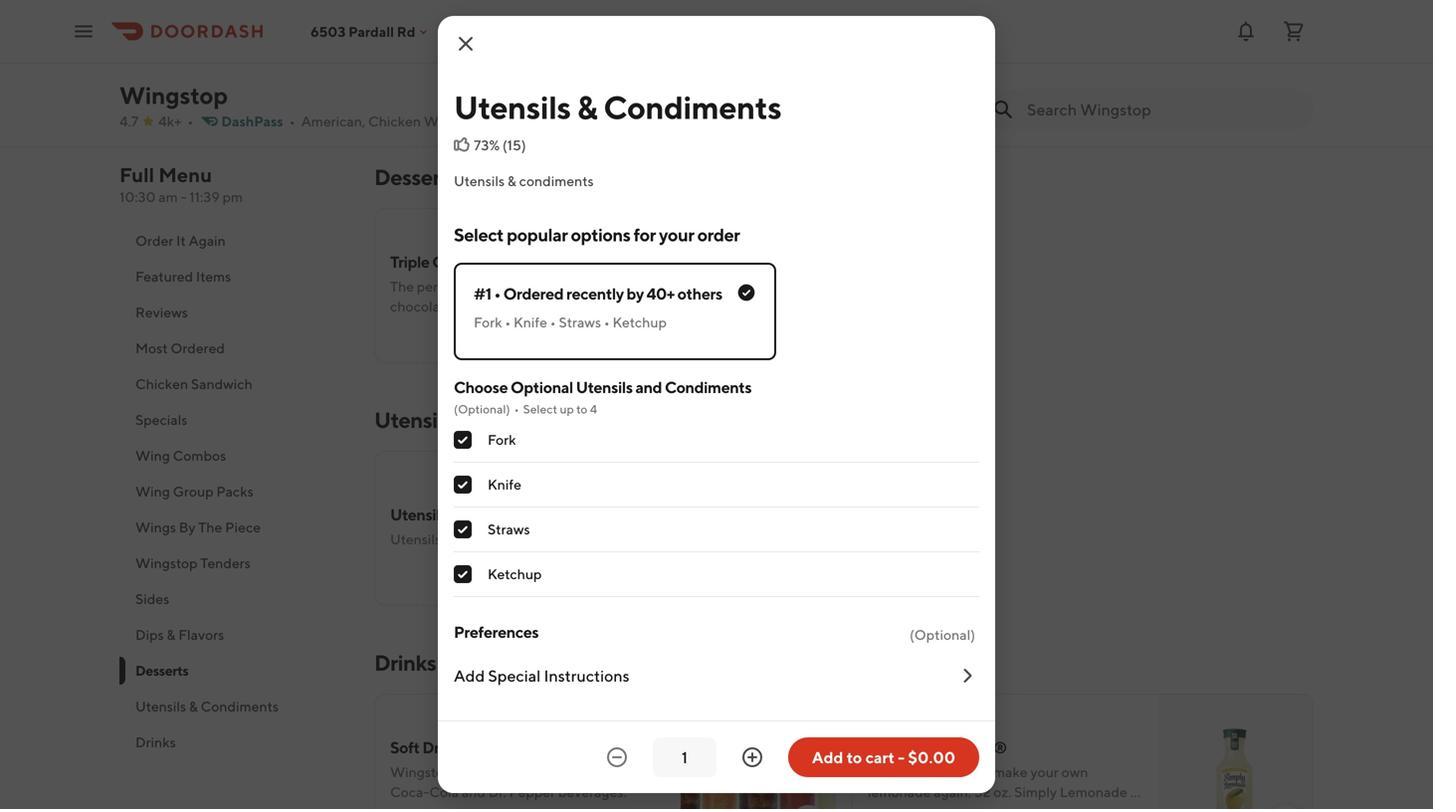 Task type: vqa. For each thing, say whether or not it's contained in the screenshot.
Burgers's Click to add this store to your saved list image
no



Task type: describe. For each thing, give the bounding box(es) containing it.
& up "drinks" button
[[189, 698, 198, 715]]

triple
[[390, 252, 430, 271]]

items
[[196, 268, 231, 285]]

for
[[634, 224, 656, 245]]

wingstop tenders
[[135, 555, 251, 571]]

others
[[677, 284, 722, 303]]

perfect
[[417, 278, 463, 295]]

wingstop for wingstop
[[119, 81, 228, 109]]

again
[[189, 232, 226, 249]]

4k+
[[158, 113, 182, 129]]

tenders
[[200, 555, 251, 571]]

wings by the piece
[[135, 519, 261, 535]]

chips
[[586, 278, 620, 295]]

- inside full menu 10:30 am - 11:39 pm
[[181, 189, 187, 205]]

options
[[571, 224, 630, 245]]

chocolate
[[432, 252, 505, 271]]

wing group packs
[[135, 483, 254, 500]]

soft drinks wingstop is proud to pour a variety of coca-cola and dr. pepper beverages.
[[390, 738, 627, 800]]

preferences
[[454, 622, 539, 641]]

order it again
[[135, 232, 226, 249]]

brownie
[[558, 252, 616, 271]]

4.7
[[119, 113, 138, 129]]

ft
[[518, 113, 528, 129]]

full
[[119, 163, 154, 187]]

again.
[[934, 784, 971, 800]]

& down choose
[[456, 407, 470, 433]]

dips
[[135, 626, 164, 643]]

pepper
[[509, 784, 555, 800]]

coca-
[[390, 784, 429, 800]]

recently
[[566, 284, 624, 303]]

1 vertical spatial chocolate
[[390, 298, 453, 314]]

cart
[[865, 748, 895, 767]]

0 horizontal spatial simply
[[868, 738, 915, 757]]

chicken sandwich
[[135, 376, 253, 392]]

most ordered button
[[119, 330, 350, 366]]

0 horizontal spatial desserts
[[135, 662, 188, 679]]

sold
[[538, 35, 564, 52]]

proud
[[467, 764, 505, 780]]

to inside choose optional utensils and condiments (optional) • select up to 4
[[576, 402, 588, 416]]

(optional) inside choose optional utensils and condiments (optional) • select up to 4
[[454, 402, 510, 416]]

0 vertical spatial straws
[[559, 314, 601, 330]]

to inside the soft drinks wingstop is proud to pour a variety of coca-cola and dr. pepper beverages.
[[508, 764, 521, 780]]

condiments inside button
[[201, 698, 279, 715]]

Item Search search field
[[1027, 99, 1298, 120]]

featured
[[135, 268, 193, 285]]

Ketchup checkbox
[[454, 565, 472, 583]]

sandwich
[[191, 376, 253, 392]]

pm
[[223, 189, 243, 205]]

chunks.
[[456, 298, 504, 314]]

utensils & condiments button
[[119, 689, 350, 724]]

ketchup inside choose optional utensils and condiments group
[[488, 566, 542, 582]]

& down in
[[577, 89, 597, 126]]

lemonade
[[1060, 784, 1127, 800]]

pour
[[524, 764, 554, 780]]

utensils & condiments
[[454, 173, 594, 189]]

& down knife option
[[450, 505, 460, 524]]

wing for wing group packs
[[135, 483, 170, 500]]

73%
[[474, 137, 500, 153]]

most
[[135, 340, 168, 356]]

cola
[[429, 784, 459, 800]]

the inside triple chocolate chunk brownie the perfect blend of chocolate chips and chocolate chunks.
[[390, 278, 414, 295]]

variety for cheese sauce
[[591, 35, 634, 52]]

variety for soft drinks
[[566, 764, 609, 780]]

cheese sauce jalapeño cheese sauce sold in a variety of sizes.
[[390, 9, 650, 72]]

sauce
[[446, 9, 489, 28]]

utensils & condiments dialog
[[438, 16, 995, 793]]

increase quantity by 1 image
[[740, 745, 764, 769]]

sizes.
[[390, 55, 423, 72]]

the inside wings by the piece button
[[198, 519, 222, 535]]

& down (15)
[[507, 173, 516, 189]]

1 horizontal spatial simply
[[1014, 784, 1057, 800]]

reviews
[[135, 304, 188, 320]]

#1 • ordered recently by 40+ others
[[474, 284, 722, 303]]

utensils & condiments utensils & condiments
[[390, 505, 549, 547]]

instructions
[[544, 666, 630, 685]]

packs
[[216, 483, 254, 500]]

Fork checkbox
[[454, 431, 472, 449]]

triple chocolate chunk brownie the perfect blend of chocolate chips and chocolate chunks.
[[390, 252, 647, 314]]

drinks inside the soft drinks wingstop is proud to pour a variety of coca-cola and dr. pepper beverages.
[[422, 738, 467, 757]]

dr.
[[488, 784, 506, 800]]

simply lemonade® image
[[1158, 694, 1314, 809]]

drinks inside "drinks" button
[[135, 734, 176, 750]]

fork for fork • knife • straws • ketchup
[[474, 314, 502, 330]]

cheese sauce image
[[681, 0, 836, 120]]

chunk
[[508, 252, 555, 271]]

of for cheese sauce
[[637, 35, 650, 52]]

popular
[[507, 224, 568, 245]]

to inside button
[[847, 748, 862, 767]]

utensils & condiments inside dialog
[[454, 89, 782, 126]]

add to cart - $0.00 button
[[788, 737, 979, 777]]

knife inside choose optional utensils and condiments group
[[488, 476, 521, 493]]

0 vertical spatial chocolate
[[521, 278, 584, 295]]

make
[[993, 764, 1028, 780]]

add for add special instructions
[[454, 666, 485, 685]]

group
[[173, 483, 214, 500]]

your inside utensils & condiments dialog
[[659, 224, 694, 245]]

your inside simply lemonade® you'll never have to make your own lemonade again. 52 oz. simply lemonade is a refreshing alternative to homema
[[1030, 764, 1059, 780]]

Knife checkbox
[[454, 476, 472, 494]]

by
[[626, 284, 644, 303]]

wing group packs button
[[119, 474, 350, 510]]

featured items button
[[119, 259, 350, 295]]

6503
[[310, 23, 346, 40]]

blend
[[466, 278, 503, 295]]

#1
[[474, 284, 491, 303]]

1 horizontal spatial wings
[[424, 113, 465, 129]]

add special instructions
[[454, 666, 630, 685]]

$0.00
[[908, 748, 955, 767]]

wingstop tenders button
[[119, 545, 350, 581]]

lemonade®
[[918, 738, 1007, 757]]

sides button
[[119, 581, 350, 617]]

soft drinks image
[[681, 694, 836, 809]]

have
[[944, 764, 975, 780]]

a inside simply lemonade® you'll never have to make your own lemonade again. 52 oz. simply lemonade is a refreshing alternative to homema
[[868, 804, 875, 809]]

500
[[486, 113, 515, 129]]

1 vertical spatial (optional)
[[910, 626, 975, 643]]

american, chicken wings • 500 ft
[[301, 113, 528, 129]]

cheese
[[390, 9, 443, 28]]

4k+ •
[[158, 113, 193, 129]]

of inside triple chocolate chunk brownie the perfect blend of chocolate chips and chocolate chunks.
[[505, 278, 518, 295]]

wingstop for wingstop tenders
[[135, 555, 198, 571]]

order it again button
[[119, 223, 350, 259]]



Task type: locate. For each thing, give the bounding box(es) containing it.
condiments down (15)
[[519, 173, 594, 189]]

0 horizontal spatial ketchup
[[488, 566, 542, 582]]

drinks button
[[119, 724, 350, 760]]

1 horizontal spatial desserts
[[374, 164, 458, 190]]

of
[[637, 35, 650, 52], [505, 278, 518, 295], [612, 764, 625, 780]]

1 horizontal spatial select
[[523, 402, 557, 416]]

0 vertical spatial ordered
[[503, 284, 564, 303]]

drinks right "soft"
[[422, 738, 467, 757]]

wing left group
[[135, 483, 170, 500]]

2 horizontal spatial a
[[868, 804, 875, 809]]

0 vertical spatial -
[[181, 189, 187, 205]]

decrease quantity by 1 image
[[605, 745, 629, 769]]

& left straws checkbox
[[444, 531, 453, 547]]

variety inside the soft drinks wingstop is proud to pour a variety of coca-cola and dr. pepper beverages.
[[566, 764, 609, 780]]

1 vertical spatial utensils & condiments
[[374, 407, 593, 433]]

wingstop up coca-
[[390, 764, 452, 780]]

1 vertical spatial variety
[[566, 764, 609, 780]]

desserts down dips
[[135, 662, 188, 679]]

alternative
[[945, 804, 1012, 809]]

cheese
[[451, 35, 496, 52]]

1 horizontal spatial chicken
[[368, 113, 421, 129]]

of for soft drinks
[[612, 764, 625, 780]]

1 vertical spatial select
[[523, 402, 557, 416]]

full menu 10:30 am - 11:39 pm
[[119, 163, 243, 205]]

0 items, open order cart image
[[1282, 19, 1306, 43]]

triple chocolate chunk brownie image
[[681, 208, 836, 363]]

1 vertical spatial knife
[[488, 476, 521, 493]]

0 vertical spatial chicken
[[368, 113, 421, 129]]

utensils inside choose optional utensils and condiments (optional) • select up to 4
[[576, 378, 633, 397]]

6503 pardall rd button
[[310, 23, 431, 40]]

the
[[390, 278, 414, 295], [198, 519, 222, 535]]

choose optional utensils and condiments group
[[454, 376, 979, 597]]

2 vertical spatial and
[[462, 784, 486, 800]]

1 vertical spatial ordered
[[171, 340, 225, 356]]

chicken down sizes.
[[368, 113, 421, 129]]

choose
[[454, 378, 508, 397]]

0 vertical spatial wing
[[135, 447, 170, 464]]

chicken inside button
[[135, 376, 188, 392]]

ordered inside utensils & condiments dialog
[[503, 284, 564, 303]]

to left pour
[[508, 764, 521, 780]]

variety inside cheese sauce jalapeño cheese sauce sold in a variety of sizes.
[[591, 35, 634, 52]]

wingstop inside the soft drinks wingstop is proud to pour a variety of coca-cola and dr. pepper beverages.
[[390, 764, 452, 780]]

1 vertical spatial and
[[635, 378, 662, 397]]

add left special
[[454, 666, 485, 685]]

dips & flavors
[[135, 626, 224, 643]]

0 vertical spatial and
[[623, 278, 647, 295]]

utensils & condiments down in
[[454, 89, 782, 126]]

desserts
[[374, 164, 458, 190], [135, 662, 188, 679]]

(optional)
[[454, 402, 510, 416], [910, 626, 975, 643]]

add to cart - $0.00
[[812, 748, 955, 767]]

•
[[188, 113, 193, 129], [289, 113, 295, 129], [473, 113, 478, 129], [494, 284, 500, 303], [505, 314, 511, 330], [550, 314, 556, 330], [604, 314, 610, 330], [514, 402, 519, 416]]

lemonade
[[868, 784, 931, 800]]

chocolate
[[521, 278, 584, 295], [390, 298, 453, 314]]

piece
[[225, 519, 261, 535]]

to
[[576, 402, 588, 416], [847, 748, 862, 767], [508, 764, 521, 780], [977, 764, 990, 780], [1015, 804, 1028, 809]]

1 horizontal spatial -
[[898, 748, 905, 767]]

1 horizontal spatial ordered
[[503, 284, 564, 303]]

utensils
[[454, 89, 571, 126], [454, 173, 505, 189], [576, 378, 633, 397], [374, 407, 452, 433], [390, 505, 447, 524], [390, 531, 441, 547], [135, 698, 186, 715]]

0 horizontal spatial chicken
[[135, 376, 188, 392]]

of inside the soft drinks wingstop is proud to pour a variety of coca-cola and dr. pepper beverages.
[[612, 764, 625, 780]]

Straws checkbox
[[454, 520, 472, 538]]

0 vertical spatial ketchup
[[613, 314, 667, 330]]

fork down #1
[[474, 314, 502, 330]]

chocolate down chunk
[[521, 278, 584, 295]]

&
[[577, 89, 597, 126], [507, 173, 516, 189], [456, 407, 470, 433], [450, 505, 460, 524], [444, 531, 453, 547], [167, 626, 176, 643], [189, 698, 198, 715]]

1 vertical spatial your
[[1030, 764, 1059, 780]]

wing combos
[[135, 447, 226, 464]]

simply
[[868, 738, 915, 757], [1014, 784, 1057, 800]]

1 vertical spatial is
[[1130, 784, 1140, 800]]

chicken up the specials
[[135, 376, 188, 392]]

1 vertical spatial chicken
[[135, 376, 188, 392]]

0 vertical spatial condiments
[[519, 173, 594, 189]]

straws down recently
[[559, 314, 601, 330]]

1 vertical spatial condiments
[[455, 531, 530, 547]]

close utensils & condiments image
[[454, 32, 478, 56]]

optional
[[511, 378, 573, 397]]

0 horizontal spatial is
[[455, 764, 465, 780]]

condiments inside choose optional utensils and condiments (optional) • select up to 4
[[665, 378, 752, 397]]

condiments
[[519, 173, 594, 189], [455, 531, 530, 547]]

ordered up chicken sandwich
[[171, 340, 225, 356]]

11:39
[[189, 189, 220, 205]]

0 horizontal spatial select
[[454, 224, 504, 245]]

1 vertical spatial add
[[812, 748, 843, 767]]

- right cart
[[898, 748, 905, 767]]

0 horizontal spatial wings
[[135, 519, 176, 535]]

2 vertical spatial a
[[868, 804, 875, 809]]

1 horizontal spatial straws
[[559, 314, 601, 330]]

a for sauce
[[581, 35, 588, 52]]

variety
[[591, 35, 634, 52], [566, 764, 609, 780]]

your
[[659, 224, 694, 245], [1030, 764, 1059, 780]]

1 vertical spatial the
[[198, 519, 222, 535]]

wings left the 500
[[424, 113, 465, 129]]

of inside cheese sauce jalapeño cheese sauce sold in a variety of sizes.
[[637, 35, 650, 52]]

order
[[135, 232, 173, 249]]

2 vertical spatial wingstop
[[390, 764, 452, 780]]

a for drinks
[[556, 764, 564, 780]]

0 vertical spatial simply
[[868, 738, 915, 757]]

0 vertical spatial select
[[454, 224, 504, 245]]

condiments
[[603, 89, 782, 126], [665, 378, 752, 397], [474, 407, 593, 433], [462, 505, 549, 524], [201, 698, 279, 715]]

add left cart
[[812, 748, 843, 767]]

chicken sandwich button
[[119, 366, 350, 402]]

and left 40+
[[623, 278, 647, 295]]

0 horizontal spatial (optional)
[[454, 402, 510, 416]]

wing for wing combos
[[135, 447, 170, 464]]

0 vertical spatial utensils & condiments
[[454, 89, 782, 126]]

is up the cola
[[455, 764, 465, 780]]

1 vertical spatial simply
[[1014, 784, 1057, 800]]

0 vertical spatial wingstop
[[119, 81, 228, 109]]

the down triple at the top left
[[390, 278, 414, 295]]

select up chocolate
[[454, 224, 504, 245]]

by
[[179, 519, 196, 535]]

wings inside button
[[135, 519, 176, 535]]

simply up you'll
[[868, 738, 915, 757]]

0 vertical spatial wings
[[424, 113, 465, 129]]

0 horizontal spatial straws
[[488, 521, 530, 537]]

simply down make
[[1014, 784, 1057, 800]]

menu
[[158, 163, 212, 187]]

add special instructions button
[[454, 649, 979, 703]]

condiments up ketchup checkbox
[[455, 531, 530, 547]]

fork for fork
[[488, 431, 516, 448]]

fork
[[474, 314, 502, 330], [488, 431, 516, 448]]

4
[[590, 402, 597, 416]]

most ordered
[[135, 340, 225, 356]]

0 vertical spatial (optional)
[[454, 402, 510, 416]]

1 vertical spatial wing
[[135, 483, 170, 500]]

- right am
[[181, 189, 187, 205]]

1 horizontal spatial chocolate
[[521, 278, 584, 295]]

and inside the soft drinks wingstop is proud to pour a variety of coca-cola and dr. pepper beverages.
[[462, 784, 486, 800]]

desserts down american, chicken wings • 500 ft
[[374, 164, 458, 190]]

and inside triple chocolate chunk brownie the perfect blend of chocolate chips and chocolate chunks.
[[623, 278, 647, 295]]

order
[[697, 224, 740, 245]]

pardall
[[348, 23, 394, 40]]

1 horizontal spatial ketchup
[[613, 314, 667, 330]]

condiments inside the utensils & condiments utensils & condiments
[[455, 531, 530, 547]]

to down make
[[1015, 804, 1028, 809]]

open menu image
[[72, 19, 96, 43]]

american,
[[301, 113, 365, 129]]

1 vertical spatial -
[[898, 748, 905, 767]]

sauce
[[498, 35, 535, 52]]

2 vertical spatial utensils & condiments
[[135, 698, 279, 715]]

simply lemonade® you'll never have to make your own lemonade again. 52 oz. simply lemonade is a refreshing alternative to homema
[[868, 738, 1140, 809]]

utensils & condiments inside button
[[135, 698, 279, 715]]

0 vertical spatial a
[[581, 35, 588, 52]]

utensils & condiments down choose
[[374, 407, 593, 433]]

1 vertical spatial straws
[[488, 521, 530, 537]]

ordered inside 'button'
[[171, 340, 225, 356]]

sides
[[135, 591, 169, 607]]

of right in
[[637, 35, 650, 52]]

knife
[[514, 314, 547, 330], [488, 476, 521, 493]]

a right pour
[[556, 764, 564, 780]]

reviews button
[[119, 295, 350, 330]]

1 horizontal spatial add
[[812, 748, 843, 767]]

1 horizontal spatial of
[[612, 764, 625, 780]]

wingstop up sides at the left bottom
[[135, 555, 198, 571]]

- inside button
[[898, 748, 905, 767]]

a inside the soft drinks wingstop is proud to pour a variety of coca-cola and dr. pepper beverages.
[[556, 764, 564, 780]]

of right the blend
[[505, 278, 518, 295]]

variety right in
[[591, 35, 634, 52]]

condiments inside dialog
[[519, 173, 594, 189]]

to left "4"
[[576, 402, 588, 416]]

wingstop up 4k+ •
[[119, 81, 228, 109]]

straws inside choose optional utensils and condiments group
[[488, 521, 530, 537]]

0 vertical spatial variety
[[591, 35, 634, 52]]

it
[[176, 232, 186, 249]]

a right in
[[581, 35, 588, 52]]

up
[[560, 402, 574, 416]]

ketchup down by
[[613, 314, 667, 330]]

(15)
[[502, 137, 526, 153]]

10:30
[[119, 189, 156, 205]]

soft
[[390, 738, 420, 757]]

0 horizontal spatial the
[[198, 519, 222, 535]]

straws right straws checkbox
[[488, 521, 530, 537]]

1 horizontal spatial (optional)
[[910, 626, 975, 643]]

utensils & condiments
[[454, 89, 782, 126], [374, 407, 593, 433], [135, 698, 279, 715]]

to left cart
[[847, 748, 862, 767]]

wingstop inside button
[[135, 555, 198, 571]]

flavors
[[178, 626, 224, 643]]

Current quantity is 1 number field
[[665, 746, 705, 768]]

0 horizontal spatial chocolate
[[390, 298, 453, 314]]

40+
[[647, 284, 675, 303]]

0 horizontal spatial -
[[181, 189, 187, 205]]

and inside choose optional utensils and condiments (optional) • select up to 4
[[635, 378, 662, 397]]

to up 52
[[977, 764, 990, 780]]

fork • knife • straws • ketchup
[[474, 314, 667, 330]]

1 wing from the top
[[135, 447, 170, 464]]

0 horizontal spatial your
[[659, 224, 694, 245]]

0 horizontal spatial ordered
[[171, 340, 225, 356]]

fork right fork option
[[488, 431, 516, 448]]

wing
[[135, 447, 170, 464], [135, 483, 170, 500]]

0 vertical spatial the
[[390, 278, 414, 295]]

0 horizontal spatial of
[[505, 278, 518, 295]]

specials button
[[119, 402, 350, 438]]

1 vertical spatial ketchup
[[488, 566, 542, 582]]

73% (15)
[[474, 137, 526, 153]]

is right "lemonade"
[[1130, 784, 1140, 800]]

0 vertical spatial add
[[454, 666, 485, 685]]

choose optional utensils and condiments (optional) • select up to 4
[[454, 378, 752, 416]]

0 vertical spatial of
[[637, 35, 650, 52]]

utensils & condiments up "drinks" button
[[135, 698, 279, 715]]

wings by the piece button
[[119, 510, 350, 545]]

1 vertical spatial of
[[505, 278, 518, 295]]

of up beverages.
[[612, 764, 625, 780]]

and down 40+
[[635, 378, 662, 397]]

wing down the specials
[[135, 447, 170, 464]]

1 vertical spatial a
[[556, 764, 564, 780]]

0 horizontal spatial a
[[556, 764, 564, 780]]

0 vertical spatial desserts
[[374, 164, 458, 190]]

0 vertical spatial knife
[[514, 314, 547, 330]]

rd
[[397, 23, 415, 40]]

2 horizontal spatial of
[[637, 35, 650, 52]]

1 vertical spatial wings
[[135, 519, 176, 535]]

6503 pardall rd
[[310, 23, 415, 40]]

0 horizontal spatial add
[[454, 666, 485, 685]]

1 vertical spatial fork
[[488, 431, 516, 448]]

ordered down chunk
[[503, 284, 564, 303]]

wings left by
[[135, 519, 176, 535]]

variety up beverages.
[[566, 764, 609, 780]]

featured items
[[135, 268, 231, 285]]

is inside the soft drinks wingstop is proud to pour a variety of coca-cola and dr. pepper beverages.
[[455, 764, 465, 780]]

1 horizontal spatial is
[[1130, 784, 1140, 800]]

0 vertical spatial fork
[[474, 314, 502, 330]]

1 vertical spatial wingstop
[[135, 555, 198, 571]]

1 horizontal spatial your
[[1030, 764, 1059, 780]]

drinks down utensils & condiments button
[[135, 734, 176, 750]]

your right for
[[659, 224, 694, 245]]

select inside choose optional utensils and condiments (optional) • select up to 4
[[523, 402, 557, 416]]

dashpass •
[[221, 113, 295, 129]]

your left own at the right bottom of page
[[1030, 764, 1059, 780]]

ketchup right ketchup checkbox
[[488, 566, 542, 582]]

knife right knife option
[[488, 476, 521, 493]]

0 vertical spatial your
[[659, 224, 694, 245]]

condiments inside the utensils & condiments utensils & condiments
[[462, 505, 549, 524]]

1 horizontal spatial a
[[581, 35, 588, 52]]

chocolate down perfect
[[390, 298, 453, 314]]

notification bell image
[[1234, 19, 1258, 43]]

select down the optional
[[523, 402, 557, 416]]

the right by
[[198, 519, 222, 535]]

2 wing from the top
[[135, 483, 170, 500]]

2 vertical spatial of
[[612, 764, 625, 780]]

refreshing
[[878, 804, 942, 809]]

a down lemonade
[[868, 804, 875, 809]]

-
[[181, 189, 187, 205], [898, 748, 905, 767]]

and down proud
[[462, 784, 486, 800]]

a
[[581, 35, 588, 52], [556, 764, 564, 780], [868, 804, 875, 809]]

knife right 'chunks.'
[[514, 314, 547, 330]]

add for add to cart - $0.00
[[812, 748, 843, 767]]

is inside simply lemonade® you'll never have to make your own lemonade again. 52 oz. simply lemonade is a refreshing alternative to homema
[[1130, 784, 1140, 800]]

52
[[974, 784, 991, 800]]

a inside cheese sauce jalapeño cheese sauce sold in a variety of sizes.
[[581, 35, 588, 52]]

0 vertical spatial is
[[455, 764, 465, 780]]

utensils inside button
[[135, 698, 186, 715]]

& right dips
[[167, 626, 176, 643]]

1 horizontal spatial the
[[390, 278, 414, 295]]

fork inside choose optional utensils and condiments group
[[488, 431, 516, 448]]

drinks up "soft"
[[374, 650, 436, 676]]

and
[[623, 278, 647, 295], [635, 378, 662, 397], [462, 784, 486, 800]]

1 vertical spatial desserts
[[135, 662, 188, 679]]

• inside choose optional utensils and condiments (optional) • select up to 4
[[514, 402, 519, 416]]

own
[[1061, 764, 1088, 780]]



